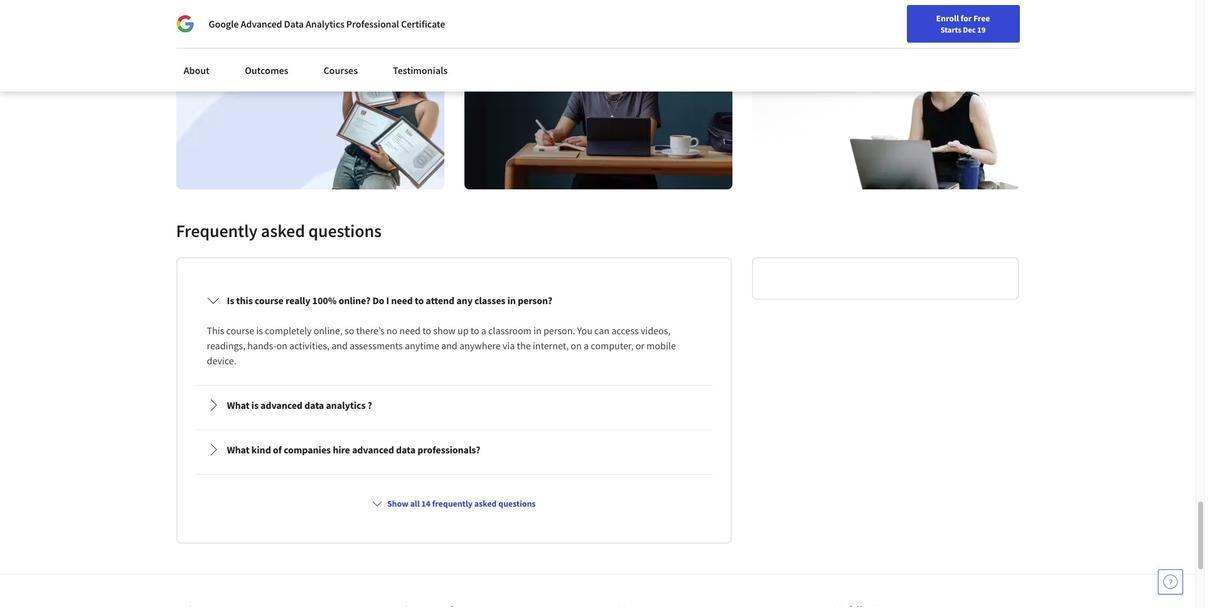 Task type: vqa. For each thing, say whether or not it's contained in the screenshot.
Computer Science
no



Task type: describe. For each thing, give the bounding box(es) containing it.
internet,
[[533, 340, 569, 352]]

find your new career link
[[805, 38, 896, 53]]

find
[[811, 40, 827, 51]]

outcomes link
[[237, 57, 296, 84]]

the
[[517, 340, 531, 352]]

show
[[433, 325, 456, 337]]

analytics
[[326, 399, 366, 412]]

what kind of companies hire advanced data professionals? button
[[197, 433, 711, 468]]

in inside this course is completely online, so there's no need to show up to a classroom in person. you can access videos, readings, hands-on activities, and assessments anytime and anywhere via the internet, on a computer, or mobile device.
[[534, 325, 542, 337]]

do
[[373, 294, 384, 307]]

help center image
[[1164, 575, 1179, 590]]

data
[[284, 18, 304, 30]]

person.
[[544, 325, 575, 337]]

need for i
[[391, 294, 413, 307]]

companies
[[284, 444, 331, 456]]

device.
[[207, 355, 237, 367]]

shopping cart: 1 item image
[[903, 35, 926, 55]]

really
[[286, 294, 311, 307]]

videos,
[[641, 325, 671, 337]]

anytime
[[405, 340, 439, 352]]

hire
[[333, 444, 350, 456]]

computer,
[[591, 340, 634, 352]]

19
[[978, 24, 986, 35]]

0 vertical spatial data
[[305, 399, 324, 412]]

so
[[345, 325, 354, 337]]

about
[[184, 64, 210, 77]]

need for no
[[400, 325, 421, 337]]

testimonials
[[393, 64, 448, 77]]

can
[[595, 325, 610, 337]]

your
[[829, 40, 846, 51]]

classroom
[[489, 325, 532, 337]]

i
[[386, 294, 389, 307]]

is this course really 100% online? do i need to attend any classes in person?
[[227, 294, 553, 307]]

person?
[[518, 294, 553, 307]]

enroll
[[937, 13, 959, 24]]

0 horizontal spatial questions
[[309, 220, 382, 242]]

online?
[[339, 294, 371, 307]]

to right up
[[471, 325, 479, 337]]

anywhere
[[460, 340, 501, 352]]

completely
[[265, 325, 312, 337]]

1 vertical spatial data
[[396, 444, 416, 456]]

there's
[[356, 325, 385, 337]]

assessments
[[350, 340, 403, 352]]

up
[[458, 325, 469, 337]]

classes
[[475, 294, 506, 307]]

show all 14 frequently asked questions button
[[367, 493, 541, 515]]

find your new career
[[811, 40, 890, 51]]

of
[[273, 444, 282, 456]]

0 vertical spatial advanced
[[261, 399, 303, 412]]

14
[[422, 499, 431, 510]]

what for what is advanced data analytics ?
[[227, 399, 250, 412]]

frequently
[[176, 220, 258, 242]]

career
[[866, 40, 890, 51]]

or
[[636, 340, 645, 352]]

show
[[387, 499, 409, 510]]

all
[[410, 499, 420, 510]]

attend
[[426, 294, 455, 307]]

about link
[[176, 57, 217, 84]]

google advanced data analytics professional certificate
[[209, 18, 445, 30]]

mobile
[[647, 340, 676, 352]]

0 vertical spatial a
[[481, 325, 487, 337]]

this
[[207, 325, 224, 337]]

activities,
[[289, 340, 330, 352]]

is inside dropdown button
[[252, 399, 259, 412]]

this
[[236, 294, 253, 307]]



Task type: locate. For each thing, give the bounding box(es) containing it.
frequently asked questions
[[176, 220, 382, 242]]

1 vertical spatial is
[[252, 399, 259, 412]]

in up internet,
[[534, 325, 542, 337]]

and down so
[[332, 340, 348, 352]]

professional
[[347, 18, 399, 30]]

?
[[368, 399, 372, 412]]

is
[[227, 294, 234, 307]]

need inside 'dropdown button'
[[391, 294, 413, 307]]

0 horizontal spatial asked
[[261, 220, 305, 242]]

data left analytics
[[305, 399, 324, 412]]

any
[[457, 294, 473, 307]]

need right no
[[400, 325, 421, 337]]

advanced up of on the left
[[261, 399, 303, 412]]

for
[[961, 13, 972, 24]]

enroll for free starts dec 19
[[937, 13, 991, 35]]

1 vertical spatial questions
[[499, 499, 536, 510]]

in
[[508, 294, 516, 307], [534, 325, 542, 337]]

course right the this
[[255, 294, 284, 307]]

show all 14 frequently asked questions
[[387, 499, 536, 510]]

no
[[387, 325, 398, 337]]

course
[[255, 294, 284, 307], [226, 325, 254, 337]]

0 vertical spatial in
[[508, 294, 516, 307]]

certificate
[[401, 18, 445, 30]]

english
[[955, 39, 986, 52]]

1 vertical spatial a
[[584, 340, 589, 352]]

need inside this course is completely online, so there's no need to show up to a classroom in person. you can access videos, readings, hands-on activities, and assessments anytime and anywhere via the internet, on a computer, or mobile device.
[[400, 325, 421, 337]]

to up anytime
[[423, 325, 431, 337]]

professionals?
[[418, 444, 481, 456]]

1 vertical spatial advanced
[[352, 444, 394, 456]]

100%
[[312, 294, 337, 307]]

0 vertical spatial course
[[255, 294, 284, 307]]

1 horizontal spatial asked
[[474, 499, 497, 510]]

advanced right hire
[[352, 444, 394, 456]]

0 horizontal spatial in
[[508, 294, 516, 307]]

in right classes
[[508, 294, 516, 307]]

a up anywhere
[[481, 325, 487, 337]]

to left attend
[[415, 294, 424, 307]]

1 horizontal spatial and
[[441, 340, 458, 352]]

collapsed list
[[192, 279, 716, 608]]

for link
[[181, 0, 256, 25]]

0 vertical spatial asked
[[261, 220, 305, 242]]

course up readings,
[[226, 325, 254, 337]]

0 vertical spatial questions
[[309, 220, 382, 242]]

to
[[415, 294, 424, 307], [423, 325, 431, 337], [471, 325, 479, 337]]

1 horizontal spatial a
[[584, 340, 589, 352]]

to inside 'dropdown button'
[[415, 294, 424, 307]]

for
[[186, 6, 200, 19]]

courses
[[324, 64, 358, 77]]

testimonials link
[[386, 57, 455, 84]]

access
[[612, 325, 639, 337]]

what kind of companies hire advanced data professionals?
[[227, 444, 481, 456]]

2 on from the left
[[571, 340, 582, 352]]

is this course really 100% online? do i need to attend any classes in person? button
[[197, 283, 711, 318]]

1 vertical spatial in
[[534, 325, 542, 337]]

frequently
[[432, 499, 473, 510]]

1 and from the left
[[332, 340, 348, 352]]

asked
[[261, 220, 305, 242], [474, 499, 497, 510]]

courses link
[[316, 57, 366, 84]]

is
[[256, 325, 263, 337], [252, 399, 259, 412]]

hands-
[[248, 340, 277, 352]]

and
[[332, 340, 348, 352], [441, 340, 458, 352]]

data
[[305, 399, 324, 412], [396, 444, 416, 456]]

is up hands- on the left bottom
[[256, 325, 263, 337]]

what down device.
[[227, 399, 250, 412]]

a
[[481, 325, 487, 337], [584, 340, 589, 352]]

1 horizontal spatial questions
[[499, 499, 536, 510]]

1 horizontal spatial advanced
[[352, 444, 394, 456]]

is inside this course is completely online, so there's no need to show up to a classroom in person. you can access videos, readings, hands-on activities, and assessments anytime and anywhere via the internet, on a computer, or mobile device.
[[256, 325, 263, 337]]

outcomes
[[245, 64, 288, 77]]

1 vertical spatial asked
[[474, 499, 497, 510]]

what is advanced data analytics ?
[[227, 399, 372, 412]]

0 horizontal spatial data
[[305, 399, 324, 412]]

to for attend
[[415, 294, 424, 307]]

a down you
[[584, 340, 589, 352]]

new
[[848, 40, 864, 51]]

on down completely
[[277, 340, 287, 352]]

course inside 'dropdown button'
[[255, 294, 284, 307]]

to for show
[[423, 325, 431, 337]]

need right the i
[[391, 294, 413, 307]]

via
[[503, 340, 515, 352]]

free
[[974, 13, 991, 24]]

google
[[209, 18, 239, 30]]

2 and from the left
[[441, 340, 458, 352]]

readings,
[[207, 340, 246, 352]]

what
[[227, 399, 250, 412], [227, 444, 250, 456]]

1 vertical spatial course
[[226, 325, 254, 337]]

advanced
[[241, 18, 282, 30]]

english button
[[933, 25, 1008, 66]]

what is advanced data analytics ? button
[[197, 388, 711, 423]]

None search field
[[179, 33, 480, 58]]

in inside 'dropdown button'
[[508, 294, 516, 307]]

0 horizontal spatial and
[[332, 340, 348, 352]]

1 horizontal spatial data
[[396, 444, 416, 456]]

online,
[[314, 325, 343, 337]]

0 horizontal spatial a
[[481, 325, 487, 337]]

starts
[[941, 24, 962, 35]]

you
[[577, 325, 593, 337]]

1 vertical spatial need
[[400, 325, 421, 337]]

dec
[[963, 24, 976, 35]]

kind
[[252, 444, 271, 456]]

on
[[277, 340, 287, 352], [571, 340, 582, 352]]

questions
[[309, 220, 382, 242], [499, 499, 536, 510]]

1 what from the top
[[227, 399, 250, 412]]

data left professionals?
[[396, 444, 416, 456]]

1 horizontal spatial in
[[534, 325, 542, 337]]

0 horizontal spatial advanced
[[261, 399, 303, 412]]

0 vertical spatial is
[[256, 325, 263, 337]]

what left kind
[[227, 444, 250, 456]]

0 horizontal spatial on
[[277, 340, 287, 352]]

1 on from the left
[[277, 340, 287, 352]]

asked inside dropdown button
[[474, 499, 497, 510]]

this course is completely online, so there's no need to show up to a classroom in person. you can access videos, readings, hands-on activities, and assessments anytime and anywhere via the internet, on a computer, or mobile device.
[[207, 325, 678, 367]]

what for what kind of companies hire advanced data professionals?
[[227, 444, 250, 456]]

course inside this course is completely online, so there's no need to show up to a classroom in person. you can access videos, readings, hands-on activities, and assessments anytime and anywhere via the internet, on a computer, or mobile device.
[[226, 325, 254, 337]]

is up kind
[[252, 399, 259, 412]]

0 vertical spatial need
[[391, 294, 413, 307]]

1 vertical spatial what
[[227, 444, 250, 456]]

1 horizontal spatial on
[[571, 340, 582, 352]]

need
[[391, 294, 413, 307], [400, 325, 421, 337]]

questions inside dropdown button
[[499, 499, 536, 510]]

analytics
[[306, 18, 345, 30]]

google image
[[176, 15, 194, 33]]

0 vertical spatial what
[[227, 399, 250, 412]]

and down show
[[441, 340, 458, 352]]

2 what from the top
[[227, 444, 250, 456]]

on down you
[[571, 340, 582, 352]]



